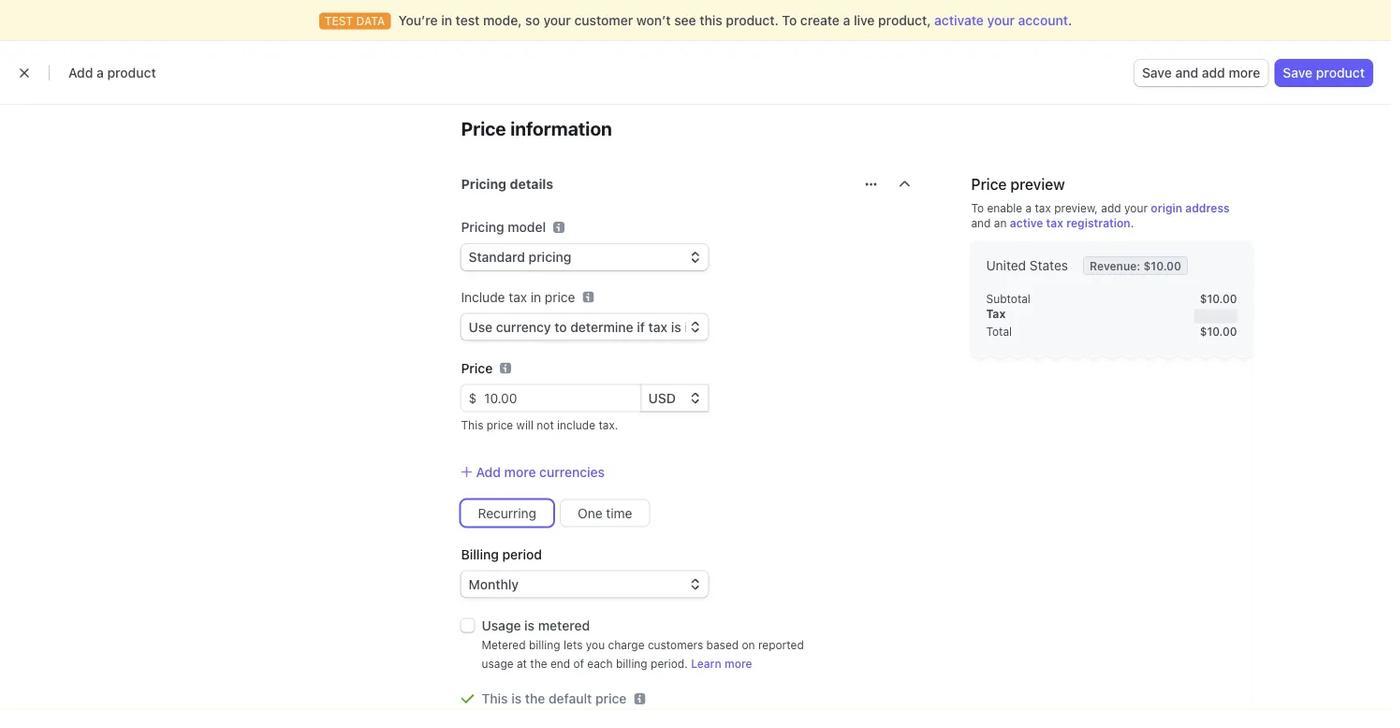 Task type: vqa. For each thing, say whether or not it's contained in the screenshot.
Upload button
no



Task type: describe. For each thing, give the bounding box(es) containing it.
won't
[[637, 13, 671, 28]]

period
[[502, 547, 542, 563]]

you're
[[398, 13, 438, 28]]

1 horizontal spatial your
[[988, 13, 1015, 28]]

1 vertical spatial tax
[[1047, 217, 1064, 230]]

revenue: $10.00
[[1090, 259, 1182, 273]]

information
[[511, 118, 612, 140]]

an
[[995, 217, 1007, 230]]

one time
[[578, 506, 633, 521]]

2 vertical spatial tax
[[509, 289, 527, 305]]

your inside 'price preview to enable a tax preview, add your origin address and an active tax registration .'
[[1125, 201, 1148, 214]]

recurring
[[478, 506, 537, 521]]

price preview to enable a tax preview, add your origin address and an active tax registration .
[[972, 176, 1230, 230]]

1 horizontal spatial price
[[545, 289, 575, 305]]

customers
[[648, 639, 704, 652]]

reported
[[759, 639, 804, 652]]

total
[[987, 325, 1012, 339]]

additional options button
[[461, 43, 588, 61]]

this is the default price
[[482, 692, 627, 707]]

additional
[[461, 44, 524, 59]]

end
[[551, 658, 571, 671]]

developers link
[[962, 13, 1048, 43]]

of
[[574, 658, 584, 671]]

$10.00 for total
[[1201, 325, 1238, 339]]

additional options
[[461, 44, 573, 59]]

0 vertical spatial billing
[[529, 639, 561, 652]]

details
[[510, 177, 554, 192]]

billing
[[461, 547, 499, 563]]

price for price preview to enable a tax preview, add your origin address and an active tax registration .
[[972, 176, 1007, 193]]

tax.
[[599, 419, 618, 432]]

this for this is the default price
[[482, 692, 508, 707]]

address
[[1186, 201, 1230, 214]]

this price will not include tax.
[[461, 419, 618, 432]]

period.
[[651, 658, 688, 671]]

1 horizontal spatial billing
[[616, 658, 648, 671]]

$10.00 for subtotal
[[1201, 292, 1238, 305]]

united
[[987, 258, 1027, 273]]

so
[[526, 13, 540, 28]]

create
[[801, 13, 840, 28]]

info image
[[554, 222, 565, 233]]

add inside save and add more button
[[1202, 65, 1226, 81]]

is for usage
[[525, 618, 535, 634]]

test
[[1063, 20, 1089, 36]]

1 horizontal spatial in
[[531, 289, 541, 305]]

price for price
[[461, 361, 493, 376]]

charge
[[608, 639, 645, 652]]

revenue:
[[1090, 259, 1141, 273]]

and inside button
[[1176, 65, 1199, 81]]

0 vertical spatial tax
[[1035, 201, 1052, 214]]

live
[[854, 13, 875, 28]]

add more currencies button
[[461, 463, 605, 482]]

test data
[[669, 58, 722, 69]]

this
[[700, 13, 723, 28]]

learn more link
[[691, 657, 753, 672]]

active tax registration link
[[1010, 217, 1131, 230]]

developers
[[970, 20, 1041, 36]]

preview
[[1011, 176, 1066, 193]]

$ button
[[461, 385, 477, 412]]

save and add more button
[[1135, 60, 1268, 86]]

to inside 'price preview to enable a tax preview, add your origin address and an active tax registration .'
[[972, 201, 984, 214]]

test
[[456, 13, 480, 28]]

origin address link
[[1151, 201, 1230, 214]]

add more currencies
[[476, 465, 605, 480]]

usage is metered
[[482, 618, 590, 634]]

lets
[[564, 639, 583, 652]]

include tax in price
[[461, 289, 575, 305]]

save product
[[1283, 65, 1366, 81]]

tax
[[987, 308, 1006, 321]]

save product button
[[1276, 60, 1373, 86]]

add a product
[[68, 65, 156, 81]]

currencies
[[540, 465, 605, 480]]

metered
[[482, 639, 526, 652]]

will
[[517, 419, 534, 432]]

0 vertical spatial to
[[782, 13, 797, 28]]

product inside 'button'
[[1317, 65, 1366, 81]]

usd
[[649, 391, 676, 406]]

each
[[588, 658, 613, 671]]

pricing details button
[[450, 164, 855, 199]]

save and add more
[[1143, 65, 1261, 81]]

see
[[675, 13, 696, 28]]

pricing details
[[461, 177, 554, 192]]



Task type: locate. For each thing, give the bounding box(es) containing it.
1 pricing from the top
[[461, 177, 507, 192]]

pricing model
[[461, 220, 546, 235]]

0 vertical spatial is
[[525, 618, 535, 634]]

add for add a product
[[68, 65, 93, 81]]

1 product from the left
[[107, 65, 156, 81]]

price down info element
[[545, 289, 575, 305]]

more for learn more
[[725, 658, 753, 671]]

data
[[697, 58, 722, 69]]

0 vertical spatial add
[[68, 65, 93, 81]]

one
[[578, 506, 603, 521]]

1 vertical spatial pricing
[[461, 220, 504, 235]]

1 horizontal spatial add
[[476, 465, 501, 480]]

more for add more currencies
[[504, 465, 536, 480]]

in right include
[[531, 289, 541, 305]]

1 vertical spatial in
[[531, 289, 541, 305]]

2 vertical spatial a
[[1026, 201, 1032, 214]]

0 horizontal spatial price
[[487, 419, 513, 432]]

0 vertical spatial price
[[461, 118, 506, 140]]

1 vertical spatial the
[[525, 692, 545, 707]]

in left test
[[441, 13, 452, 28]]

2 vertical spatial price
[[461, 361, 493, 376]]

pricing for pricing model
[[461, 220, 504, 235]]

tax up active
[[1035, 201, 1052, 214]]

price
[[461, 118, 506, 140], [972, 176, 1007, 193], [461, 361, 493, 376]]

info element
[[554, 222, 565, 233]]

active
[[1010, 217, 1044, 230]]

this down $ 'button'
[[461, 419, 484, 432]]

0.00 text field
[[477, 385, 641, 412]]

pricing inside button
[[461, 177, 507, 192]]

1 vertical spatial $10.00
[[1201, 292, 1238, 305]]

1 horizontal spatial product
[[1317, 65, 1366, 81]]

learn
[[691, 658, 722, 671]]

0 horizontal spatial add
[[68, 65, 93, 81]]

1 vertical spatial a
[[97, 65, 104, 81]]

pricing up pricing model on the left
[[461, 177, 507, 192]]

metered
[[538, 618, 590, 634]]

registration
[[1067, 217, 1131, 230]]

1 vertical spatial .
[[1131, 217, 1134, 230]]

1 horizontal spatial add
[[1202, 65, 1226, 81]]

price down each at the left of the page
[[596, 692, 627, 707]]

this for this price will not include tax.
[[461, 419, 484, 432]]

. inside 'price preview to enable a tax preview, add your origin address and an active tax registration .'
[[1131, 217, 1134, 230]]

1 vertical spatial add
[[1102, 201, 1122, 214]]

save for save and add more
[[1143, 65, 1172, 81]]

account
[[1019, 13, 1069, 28]]

is for this
[[512, 692, 522, 707]]

1 horizontal spatial a
[[843, 13, 851, 28]]

price inside 'price preview to enable a tax preview, add your origin address and an active tax registration .'
[[972, 176, 1007, 193]]

billing down usage is metered
[[529, 639, 561, 652]]

more up recurring
[[504, 465, 536, 480]]

1 horizontal spatial save
[[1283, 65, 1313, 81]]

1 vertical spatial price
[[972, 176, 1007, 193]]

0 vertical spatial this
[[461, 419, 484, 432]]

.
[[1069, 13, 1073, 28], [1131, 217, 1134, 230]]

states
[[1030, 258, 1069, 273]]

0 horizontal spatial a
[[97, 65, 104, 81]]

2 horizontal spatial price
[[596, 692, 627, 707]]

save inside 'button'
[[1283, 65, 1313, 81]]

origin
[[1151, 201, 1183, 214]]

product
[[107, 65, 156, 81], [1317, 65, 1366, 81]]

1 vertical spatial is
[[512, 692, 522, 707]]

. left mode
[[1069, 13, 1073, 28]]

1 horizontal spatial and
[[1176, 65, 1199, 81]]

. up revenue: $10.00
[[1131, 217, 1134, 230]]

more down 'on'
[[725, 658, 753, 671]]

united states
[[987, 258, 1069, 273]]

default
[[549, 692, 592, 707]]

at
[[517, 658, 527, 671]]

learn more
[[691, 658, 753, 671]]

activate your account link
[[935, 13, 1069, 28]]

you
[[586, 639, 605, 652]]

mode
[[1093, 20, 1128, 36]]

$
[[469, 391, 477, 406]]

add inside button
[[476, 465, 501, 480]]

0 horizontal spatial your
[[544, 13, 571, 28]]

2 vertical spatial $10.00
[[1201, 325, 1238, 339]]

this
[[461, 419, 484, 432], [482, 692, 508, 707]]

usage
[[482, 658, 514, 671]]

this down usage at bottom
[[482, 692, 508, 707]]

price for price information
[[461, 118, 506, 140]]

price left will
[[487, 419, 513, 432]]

product.
[[726, 13, 779, 28]]

0 vertical spatial add
[[1202, 65, 1226, 81]]

the left default
[[525, 692, 545, 707]]

the inside metered billing lets you charge customers based on reported usage at the end of each billing period.
[[530, 658, 548, 671]]

1 vertical spatial this
[[482, 692, 508, 707]]

save
[[1143, 65, 1172, 81], [1283, 65, 1313, 81]]

price up enable
[[972, 176, 1007, 193]]

price information
[[461, 118, 612, 140]]

0 vertical spatial pricing
[[461, 177, 507, 192]]

2 vertical spatial more
[[725, 658, 753, 671]]

you're in test mode, so your customer won't see this product. to create a live product, activate your account .
[[398, 13, 1073, 28]]

a inside 'price preview to enable a tax preview, add your origin address and an active tax registration .'
[[1026, 201, 1032, 214]]

price up $
[[461, 361, 493, 376]]

tax right include
[[509, 289, 527, 305]]

to
[[782, 13, 797, 28], [972, 201, 984, 214]]

the right at
[[530, 658, 548, 671]]

more inside button
[[504, 465, 536, 480]]

1 horizontal spatial more
[[725, 658, 753, 671]]

0 horizontal spatial more
[[504, 465, 536, 480]]

0 horizontal spatial add
[[1102, 201, 1122, 214]]

pricing left the "model"
[[461, 220, 504, 235]]

enable
[[988, 201, 1023, 214]]

mode,
[[483, 13, 522, 28]]

0 vertical spatial $10.00
[[1144, 259, 1182, 273]]

0 vertical spatial more
[[1229, 65, 1261, 81]]

add inside 'price preview to enable a tax preview, add your origin address and an active tax registration .'
[[1102, 201, 1122, 214]]

usage
[[482, 618, 521, 634]]

based
[[707, 639, 739, 652]]

is down at
[[512, 692, 522, 707]]

pricing
[[461, 177, 507, 192], [461, 220, 504, 235]]

more inside button
[[1229, 65, 1261, 81]]

more left save product
[[1229, 65, 1261, 81]]

test
[[669, 58, 694, 69]]

0 horizontal spatial is
[[512, 692, 522, 707]]

your
[[544, 13, 571, 28], [988, 13, 1015, 28], [1125, 201, 1148, 214]]

price up pricing details
[[461, 118, 506, 140]]

metered billing lets you charge customers based on reported usage at the end of each billing period.
[[482, 639, 804, 671]]

and
[[1176, 65, 1199, 81], [972, 217, 991, 230]]

0 vertical spatial in
[[441, 13, 452, 28]]

tax down preview,
[[1047, 217, 1064, 230]]

to left enable
[[972, 201, 984, 214]]

your right the activate
[[988, 13, 1015, 28]]

the
[[530, 658, 548, 671], [525, 692, 545, 707]]

2 horizontal spatial a
[[1026, 201, 1032, 214]]

subtotal
[[987, 292, 1031, 305]]

0 vertical spatial .
[[1069, 13, 1073, 28]]

add for add more currencies
[[476, 465, 501, 480]]

product,
[[879, 13, 931, 28]]

1 horizontal spatial .
[[1131, 217, 1134, 230]]

include
[[557, 419, 596, 432]]

0 vertical spatial and
[[1176, 65, 1199, 81]]

customer
[[575, 13, 633, 28]]

0 vertical spatial price
[[545, 289, 575, 305]]

billing down "charge"
[[616, 658, 648, 671]]

not
[[537, 419, 554, 432]]

2 pricing from the top
[[461, 220, 504, 235]]

tax
[[1035, 201, 1052, 214], [1047, 217, 1064, 230], [509, 289, 527, 305]]

0 horizontal spatial and
[[972, 217, 991, 230]]

1 vertical spatial billing
[[616, 658, 648, 671]]

add
[[68, 65, 93, 81], [476, 465, 501, 480]]

1 save from the left
[[1143, 65, 1172, 81]]

2 horizontal spatial your
[[1125, 201, 1148, 214]]

1 vertical spatial and
[[972, 217, 991, 230]]

model
[[508, 220, 546, 235]]

0 horizontal spatial billing
[[529, 639, 561, 652]]

options
[[527, 44, 573, 59]]

0 horizontal spatial .
[[1069, 13, 1073, 28]]

activate
[[935, 13, 984, 28]]

save for save product
[[1283, 65, 1313, 81]]

1 vertical spatial more
[[504, 465, 536, 480]]

your left origin
[[1125, 201, 1148, 214]]

preview,
[[1055, 201, 1099, 214]]

1 vertical spatial add
[[476, 465, 501, 480]]

price
[[545, 289, 575, 305], [487, 419, 513, 432], [596, 692, 627, 707]]

add
[[1202, 65, 1226, 81], [1102, 201, 1122, 214]]

1 vertical spatial to
[[972, 201, 984, 214]]

usd button
[[641, 385, 709, 412]]

0 horizontal spatial product
[[107, 65, 156, 81]]

more
[[1229, 65, 1261, 81], [504, 465, 536, 480], [725, 658, 753, 671]]

and inside 'price preview to enable a tax preview, add your origin address and an active tax registration .'
[[972, 217, 991, 230]]

None search field
[[232, 11, 761, 45]]

1 vertical spatial price
[[487, 419, 513, 432]]

is right usage
[[525, 618, 535, 634]]

save inside button
[[1143, 65, 1172, 81]]

in
[[441, 13, 452, 28], [531, 289, 541, 305]]

test mode
[[1063, 20, 1128, 36]]

is
[[525, 618, 535, 634], [512, 692, 522, 707]]

pricing for pricing details
[[461, 177, 507, 192]]

2 product from the left
[[1317, 65, 1366, 81]]

0 horizontal spatial save
[[1143, 65, 1172, 81]]

1 horizontal spatial to
[[972, 201, 984, 214]]

0 horizontal spatial to
[[782, 13, 797, 28]]

2 save from the left
[[1283, 65, 1313, 81]]

2 horizontal spatial more
[[1229, 65, 1261, 81]]

your right so
[[544, 13, 571, 28]]

1 horizontal spatial is
[[525, 618, 535, 634]]

0 vertical spatial the
[[530, 658, 548, 671]]

2 vertical spatial price
[[596, 692, 627, 707]]

0 horizontal spatial in
[[441, 13, 452, 28]]

to left create
[[782, 13, 797, 28]]

billing period
[[461, 547, 542, 563]]

svg image
[[866, 179, 877, 190]]

on
[[742, 639, 755, 652]]

time
[[606, 506, 633, 521]]

0 vertical spatial a
[[843, 13, 851, 28]]

include
[[461, 289, 505, 305]]



